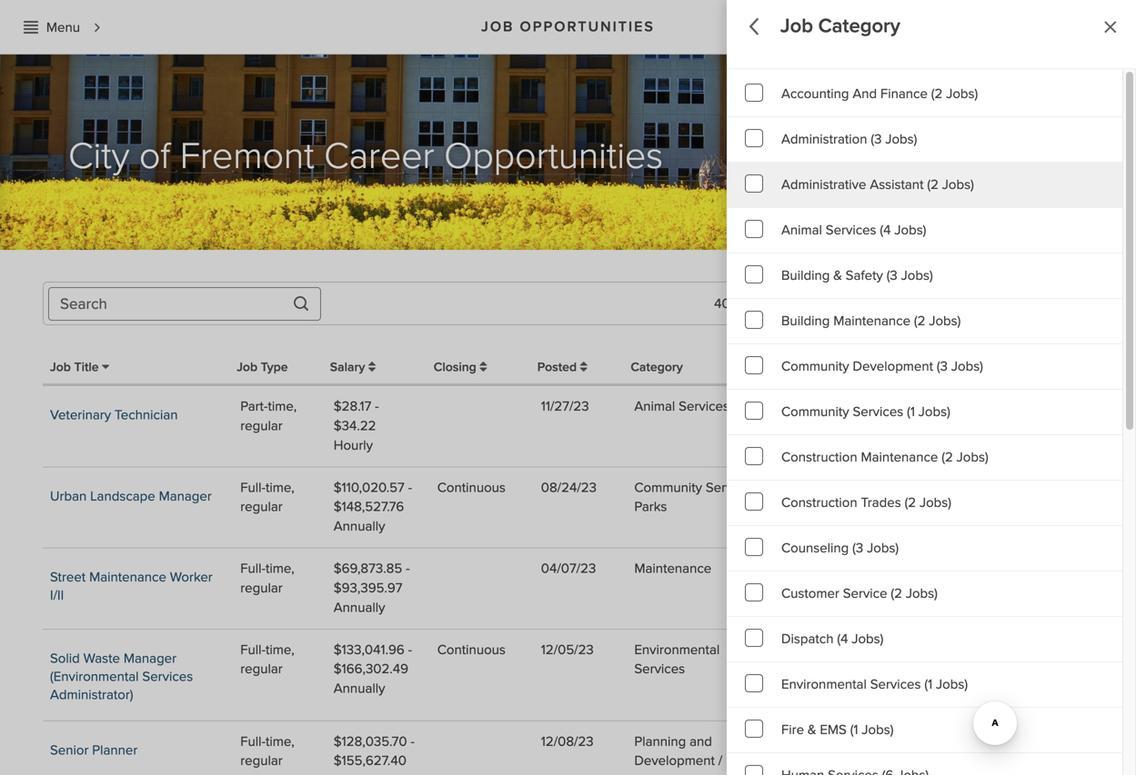 Task type: vqa. For each thing, say whether or not it's contained in the screenshot.
complete
no



Task type: describe. For each thing, give the bounding box(es) containing it.
waste
[[83, 651, 120, 667]]

$110,020.57
[[334, 480, 405, 496]]

construction for construction maintenance
[[781, 449, 857, 466]]

annually for $110,020.57 - $148,527.76 annually
[[334, 519, 385, 535]]

community inside community services / parks
[[634, 480, 702, 496]]

(3 inside "administration 3 jobs" checkbox
[[871, 131, 882, 148]]

senior planner link
[[50, 742, 138, 759]]

counseling (3 jobs)
[[781, 540, 899, 557]]

career
[[324, 134, 434, 179]]

manager for waste
[[124, 651, 177, 667]]

full-time, regular for $69,873.85
[[240, 561, 294, 597]]

sort down image
[[102, 358, 109, 371]]

street
[[50, 569, 86, 586]]

11/27/23
[[541, 398, 589, 415]]

services inside community services / parks
[[706, 480, 756, 496]]

category link
[[631, 360, 683, 375]]

services inside checkbox
[[870, 677, 921, 694]]

veterinary
[[50, 407, 111, 424]]

solid waste manager (environmental services administrator) link
[[50, 651, 193, 704]]

1 ca from the top
[[950, 398, 968, 415]]

location
[[890, 360, 938, 375]]

menu
[[46, 19, 80, 36]]

time, for $128,035.70 - $155,627.40 annually
[[266, 734, 294, 751]]

job for job category
[[780, 14, 813, 38]]

urban landscape manager link
[[50, 488, 212, 505]]

sort link
[[903, 287, 980, 320]]

job title link
[[50, 358, 109, 375]]

opportunities inside header element
[[520, 18, 655, 36]]

(2 for building maintenance
[[914, 313, 925, 330]]

community services / parks
[[634, 480, 764, 516]]

powered
[[1029, 205, 1064, 216]]

regular for $166,302.49
[[240, 661, 283, 678]]

development for community development (3 jobs)
[[853, 358, 933, 375]]

title
[[74, 360, 99, 375]]

community development
[[790, 734, 870, 770]]

/ inside planning and development / communi
[[718, 753, 722, 770]]

counseling
[[781, 540, 849, 557]]

23pw03
[[997, 561, 1049, 578]]

maintenance for building maintenance (2 jobs)
[[833, 313, 911, 330]]

jobs) inside the fire & ems 1 jobs checkbox
[[862, 722, 894, 739]]

construction maintenance (2 jobs)
[[781, 449, 988, 466]]

urban landscape manager
[[50, 488, 212, 505]]

assistant
[[870, 176, 924, 193]]

jobs) inside animal services 4 jobs option
[[894, 222, 926, 239]]

by
[[1067, 205, 1076, 216]]

job category
[[780, 14, 900, 38]]

jobs) inside environmental services 1 jobs checkbox
[[936, 677, 968, 694]]

jobs) inside counseling 3 jobs option
[[867, 540, 899, 557]]

service
[[843, 586, 887, 603]]

annually for $69,873.85 - $93,395.97 annually
[[334, 600, 385, 617]]

0 horizontal spatial category
[[631, 360, 683, 375]]

jobs) inside building maintenance 2 jobs checkbox
[[929, 313, 961, 330]]

community left the trades
[[790, 480, 858, 496]]

solid
[[50, 651, 80, 667]]

planning and development / communi
[[634, 734, 722, 776]]

full-time, regular for $128,035.70
[[240, 734, 294, 770]]

community inside community development 3 jobs checkbox
[[781, 358, 849, 375]]

animal for animal services
[[634, 398, 675, 415]]

23cd05
[[997, 734, 1048, 751]]

department
[[786, 360, 854, 375]]

ca for 23cs04
[[950, 480, 968, 496]]

public works
[[790, 561, 867, 578]]

category inside application
[[818, 14, 900, 38]]

1 vertical spatial opportunities
[[444, 134, 663, 179]]

jobs) inside "administration 3 jobs" checkbox
[[885, 131, 917, 148]]

job title
[[50, 360, 102, 375]]

accounting and finance (2 jobs)
[[781, 86, 978, 102]]

trades
[[861, 495, 901, 512]]

$128,035.70
[[334, 734, 407, 751]]

23cs04
[[997, 480, 1046, 496]]

caret down image for filter
[[1059, 297, 1065, 308]]

Counseling 3 Jobs checkbox
[[727, 527, 1122, 572]]

city of fremont career opportunities link
[[0, 55, 1122, 250]]

city
[[68, 134, 129, 179]]

Fire & EMS 1 Jobs checkbox
[[727, 709, 1122, 754]]

12/08/23
[[541, 734, 594, 751]]

Building Maintenance 2 Jobs checkbox
[[727, 299, 1122, 345]]

(3 inside building & safety 3 jobs checkbox
[[887, 267, 898, 284]]

sort image
[[480, 361, 487, 374]]

fire
[[781, 722, 804, 739]]

Construction Maintenance 2 Jobs checkbox
[[727, 436, 1122, 481]]

maintenance for construction maintenance (2 jobs)
[[861, 449, 938, 466]]

veterinary technician
[[50, 407, 178, 424]]

sign in button
[[1032, 5, 1122, 48]]

ca for 23cd05
[[950, 734, 968, 751]]

full- for urban landscape manager
[[240, 480, 266, 496]]

public
[[790, 561, 826, 578]]

in
[[1102, 21, 1112, 38]]

street maintenance worker i/ii
[[50, 569, 213, 604]]

jobs) inside construction trades 2 jobs checkbox
[[920, 495, 951, 512]]

(1 for community services
[[907, 404, 915, 421]]

solid waste manager (environmental services administrator)
[[50, 651, 193, 704]]

sign
[[1072, 21, 1098, 38]]

and
[[853, 86, 877, 102]]

(1 for environmental services
[[924, 677, 932, 694]]

$110,020.57 - $148,527.76 annually
[[334, 480, 412, 535]]

chevron right image
[[89, 20, 105, 36]]

$128,035.70 - $155,627.40 annually
[[334, 734, 415, 776]]

dispatch (4 jobs)
[[781, 631, 884, 648]]

continuous for $110,020.57 - $148,527.76 annually
[[437, 480, 506, 496]]

header element
[[0, 0, 1136, 54]]

full-time, regular for $133,041.96
[[240, 642, 294, 678]]

(4 inside dispatch 4 jobs checkbox
[[837, 631, 848, 648]]

40 jobs found
[[714, 296, 797, 312]]

Administrative Assistant 2 Jobs checkbox
[[727, 163, 1122, 208]]

parks
[[634, 499, 667, 516]]

$166,302.49
[[334, 661, 408, 678]]

works
[[830, 561, 867, 578]]

community services for community services / parks
[[790, 480, 858, 516]]

dispatch
[[781, 631, 834, 648]]

fremont, for community services
[[894, 480, 947, 496]]

filter
[[1021, 295, 1052, 312]]

manager for landscape
[[159, 488, 212, 505]]

construction trades (2 jobs)
[[781, 495, 951, 512]]

(2 for customer service
[[891, 586, 902, 603]]

fremont, for police
[[894, 398, 947, 415]]

of
[[139, 134, 170, 179]]

animal services
[[634, 398, 729, 415]]

ca for 23pw03
[[950, 561, 968, 578]]

fremont, ca for police
[[894, 398, 968, 415]]

worker
[[170, 569, 213, 586]]

services inside solid waste manager (environmental services administrator)
[[142, 669, 193, 686]]

hourly
[[334, 437, 373, 454]]

Building & Safety 3 Jobs checkbox
[[727, 254, 1122, 299]]

1
[[1067, 284, 1071, 298]]

job type
[[237, 360, 288, 375]]

$133,041.96 - $166,302.49 annually
[[334, 642, 412, 698]]

job opportunities
[[481, 18, 655, 36]]

fire & ems (1 jobs)
[[781, 722, 894, 739]]

construction for construction trades
[[781, 495, 857, 512]]

veterinary technician link
[[50, 407, 178, 424]]

$69,873.85 - $93,395.97 annually
[[334, 561, 410, 617]]

building for building maintenance (2 jobs)
[[781, 313, 830, 330]]

job category application
[[727, 0, 1136, 68]]

administrative assistant (2 jobs)
[[781, 176, 974, 193]]

Human Services 6 Jobs checkbox
[[727, 754, 1122, 776]]

regular for $34.22
[[240, 418, 283, 435]]

40
[[714, 296, 730, 312]]

powered by
[[1029, 205, 1076, 216]]

full- for street maintenance worker i/ii
[[240, 561, 266, 578]]

Construction Trades 2 Jobs checkbox
[[727, 481, 1122, 527]]

regular for $155,627.40
[[240, 753, 283, 770]]

xs image
[[24, 20, 38, 34]]

sort image for salary
[[368, 361, 376, 374]]

planning
[[634, 734, 686, 751]]



Task type: locate. For each thing, give the bounding box(es) containing it.
(4 down administrative assistant (2 jobs)
[[880, 222, 891, 239]]

fremont, ca
[[894, 398, 968, 415], [894, 480, 968, 496], [894, 561, 968, 578], [894, 734, 968, 751]]

0 vertical spatial (4
[[880, 222, 891, 239]]

part-time, regular
[[240, 398, 297, 435]]

fremont, for community development
[[894, 734, 947, 751]]

street maintenance worker i/ii link
[[50, 569, 213, 604]]

- inside "$128,035.70 - $155,627.40 annually"
[[411, 734, 415, 751]]

development for community development
[[790, 753, 870, 770]]

building up found
[[781, 267, 830, 284]]

ca left the "23pw03" on the bottom of page
[[950, 561, 968, 578]]

job inside 'link'
[[50, 360, 71, 375]]

2 annually from the top
[[334, 600, 385, 617]]

community services for environmental services
[[790, 642, 858, 678]]

& left the safety
[[833, 267, 842, 284]]

4 annually from the top
[[334, 773, 385, 776]]

(1 down location link
[[907, 404, 915, 421]]

1 regular from the top
[[240, 418, 283, 435]]

ems
[[820, 722, 847, 739]]

(1 right ems
[[850, 722, 858, 739]]

Customer Service 2 Jobs checkbox
[[727, 572, 1122, 618]]

04/07/23
[[541, 561, 596, 578]]

development down planning
[[634, 753, 715, 770]]

(2 inside construction trades 2 jobs checkbox
[[905, 495, 916, 512]]

accounting
[[781, 86, 849, 102]]

1 building from the top
[[781, 267, 830, 284]]

(4
[[880, 222, 891, 239], [837, 631, 848, 648]]

caret down image inside sort link
[[965, 297, 972, 308]]

closing
[[434, 360, 480, 375]]

maintenance
[[833, 313, 911, 330], [861, 449, 938, 466], [634, 561, 712, 578], [89, 569, 166, 586]]

2 regular from the top
[[240, 499, 283, 516]]

category up animal services on the right of page
[[631, 360, 683, 375]]

annually
[[334, 519, 385, 535], [334, 600, 385, 617], [334, 681, 385, 698], [334, 773, 385, 776]]

maintenance inside street maintenance worker i/ii
[[89, 569, 166, 586]]

(3 inside community development 3 jobs checkbox
[[937, 358, 948, 375]]

continuous for $133,041.96 - $166,302.49 annually
[[437, 642, 506, 659]]

finance
[[880, 86, 928, 102]]

ca up human services 6 jobs 'checkbox'
[[950, 734, 968, 751]]

$28.17
[[334, 398, 371, 415]]

1 horizontal spatial caret down image
[[1059, 297, 1065, 308]]

development
[[853, 358, 933, 375], [634, 753, 715, 770], [790, 753, 870, 770]]

annually inside $110,020.57 - $148,527.76 annually
[[334, 519, 385, 535]]

(2 for construction maintenance
[[942, 449, 953, 466]]

community down environmental services (1 jobs)
[[790, 734, 858, 751]]

maintenance inside checkbox
[[833, 313, 911, 330]]

jobs) right ems
[[862, 722, 894, 739]]

1 horizontal spatial (4
[[880, 222, 891, 239]]

(3 inside counseling 3 jobs option
[[852, 540, 863, 557]]

jobs) down 'sort'
[[929, 313, 961, 330]]

job inside header element
[[481, 18, 514, 36]]

job for job title
[[50, 360, 71, 375]]

(environmental
[[50, 669, 139, 686]]

1 fremont, ca from the top
[[894, 398, 968, 415]]

- right "$28.17"
[[375, 398, 379, 415]]

time, for $133,041.96 - $166,302.49 annually
[[266, 642, 294, 659]]

4 full- from the top
[[240, 734, 266, 751]]

time, left "$69,873.85"
[[266, 561, 294, 578]]

sort image inside 'salary' link
[[368, 361, 376, 374]]

full-
[[240, 480, 266, 496], [240, 561, 266, 578], [240, 642, 266, 659], [240, 734, 266, 751]]

and
[[690, 734, 712, 751]]

development inside checkbox
[[853, 358, 933, 375]]

environmental services
[[634, 642, 720, 678]]

Animal Services 4 Jobs checkbox
[[727, 208, 1122, 254]]

0 vertical spatial opportunities
[[520, 18, 655, 36]]

annually for $133,041.96 - $166,302.49 annually
[[334, 681, 385, 698]]

- right "$69,873.85"
[[406, 561, 410, 578]]

0 horizontal spatial animal
[[634, 398, 675, 415]]

sort image for posted
[[580, 361, 587, 374]]

1 sort image from the left
[[368, 361, 376, 374]]

development down ems
[[790, 753, 870, 770]]

department link
[[786, 360, 854, 375]]

jobs) down the trades
[[867, 540, 899, 557]]

- for $110,020.57 - $148,527.76 annually
[[408, 480, 412, 496]]

jobs) down finance
[[885, 131, 917, 148]]

4 fremont, from the top
[[894, 734, 947, 751]]

community services (1 jobs)
[[781, 404, 950, 421]]

Administration 3 Jobs checkbox
[[727, 117, 1122, 163]]

building maintenance (2 jobs)
[[781, 313, 961, 330]]

annually inside $69,873.85 - $93,395.97 annually
[[334, 600, 385, 617]]

community up parks
[[634, 480, 702, 496]]

maintenance for street maintenance worker i/ii
[[89, 569, 166, 586]]

environmental for environmental services
[[634, 642, 720, 659]]

job for job type
[[237, 360, 257, 375]]

4 regular from the top
[[240, 661, 283, 678]]

(2 inside administrative assistant 2 jobs checkbox
[[927, 176, 939, 193]]

2 continuous from the top
[[437, 642, 506, 659]]

- inside $110,020.57 - $148,527.76 annually
[[408, 480, 412, 496]]

animal inside option
[[781, 222, 822, 239]]

1 full-time, regular from the top
[[240, 480, 294, 516]]

community services down customer
[[790, 642, 858, 678]]

3 ca from the top
[[950, 561, 968, 578]]

1 continuous from the top
[[437, 480, 506, 496]]

fremont,
[[894, 398, 947, 415], [894, 480, 947, 496], [894, 561, 947, 578], [894, 734, 947, 751]]

city of fremont career opportunities
[[68, 134, 663, 179]]

- for $133,041.96 - $166,302.49 annually
[[408, 642, 412, 659]]

maintenance down the safety
[[833, 313, 911, 330]]

fremont, down construction trades 2 jobs checkbox
[[894, 561, 947, 578]]

(2 right assistant
[[927, 176, 939, 193]]

$133,041.96
[[334, 642, 405, 659]]

ca left 23cs04
[[950, 480, 968, 496]]

manager right "waste"
[[124, 651, 177, 667]]

jobs) inside dispatch 4 jobs checkbox
[[852, 631, 884, 648]]

1 vertical spatial community services
[[790, 642, 858, 678]]

full-time, regular for $110,020.57
[[240, 480, 294, 516]]

4 ca from the top
[[950, 734, 968, 751]]

2 community services from the top
[[790, 642, 858, 678]]

1 horizontal spatial environmental
[[781, 677, 867, 694]]

construction inside option
[[781, 449, 857, 466]]

jobs) down the community services 1 jobs option
[[957, 449, 988, 466]]

(2 down building & safety 3 jobs checkbox
[[914, 313, 925, 330]]

4 full-time, regular from the top
[[240, 734, 294, 770]]

annually down $155,627.40
[[334, 773, 385, 776]]

1 caret down image from the left
[[965, 297, 972, 308]]

Environmental Services 1 Jobs checkbox
[[727, 663, 1122, 709]]

regular inside part-time, regular
[[240, 418, 283, 435]]

(2 inside accounting and finance 2 jobs option
[[931, 86, 943, 102]]

- inside $69,873.85 - $93,395.97 annually
[[406, 561, 410, 578]]

12/05/23
[[541, 642, 594, 659]]

sort image up "$28.17"
[[368, 361, 376, 374]]

(2 for administrative assistant
[[927, 176, 939, 193]]

animal for animal services (4 jobs)
[[781, 222, 822, 239]]

(2 inside customer service 2 jobs checkbox
[[891, 586, 902, 603]]

1 horizontal spatial &
[[833, 267, 842, 284]]

jobs) down counseling 3 jobs option
[[906, 586, 938, 603]]

- for $28.17 - $34.22 hourly
[[375, 398, 379, 415]]

1 horizontal spatial animal
[[781, 222, 822, 239]]

customer service (2 jobs)
[[781, 586, 938, 603]]

1 horizontal spatial /
[[760, 480, 764, 496]]

0 vertical spatial category
[[818, 14, 900, 38]]

(4 inside animal services 4 jobs option
[[880, 222, 891, 239]]

2 fremont, ca from the top
[[894, 480, 968, 496]]

- right $110,020.57
[[408, 480, 412, 496]]

time, inside part-time, regular
[[268, 398, 297, 415]]

maintenance right the street
[[89, 569, 166, 586]]

landscape
[[90, 488, 155, 505]]

Dispatch 4 Jobs checkbox
[[727, 618, 1122, 663]]

senior
[[50, 742, 89, 759]]

community inside 'community development'
[[790, 734, 858, 751]]

annually for $128,035.70 - $155,627.40 annually
[[334, 773, 385, 776]]

jobs) down service
[[852, 631, 884, 648]]

services inside environmental services
[[634, 661, 685, 678]]

jobs) down construction maintenance 2 jobs option
[[920, 495, 951, 512]]

0 horizontal spatial (1
[[850, 722, 858, 739]]

- for $69,873.85 - $93,395.97 annually
[[406, 561, 410, 578]]

- right $128,035.70
[[411, 734, 415, 751]]

development inside planning and development / communi
[[634, 753, 715, 770]]

category
[[818, 14, 900, 38], [631, 360, 683, 375]]

(2 inside construction maintenance 2 jobs option
[[942, 449, 953, 466]]

time, for $110,020.57 - $148,527.76 annually
[[266, 480, 294, 496]]

regular
[[240, 418, 283, 435], [240, 499, 283, 516], [240, 580, 283, 597], [240, 661, 283, 678], [240, 753, 283, 770]]

1 vertical spatial /
[[718, 753, 722, 770]]

community down department
[[781, 404, 849, 421]]

fremont, ca for community services
[[894, 480, 968, 496]]

1 vertical spatial building
[[781, 313, 830, 330]]

fremont, for public works
[[894, 561, 947, 578]]

1 vertical spatial (4
[[837, 631, 848, 648]]

jobs) inside administrative assistant 2 jobs checkbox
[[942, 176, 974, 193]]

2 caret down image from the left
[[1059, 297, 1065, 308]]

jobs) inside building & safety 3 jobs checkbox
[[901, 267, 933, 284]]

type
[[261, 360, 288, 375]]

time, for $69,873.85 - $93,395.97 annually
[[266, 561, 294, 578]]

category up and
[[818, 14, 900, 38]]

3 fremont, from the top
[[894, 561, 947, 578]]

1 vertical spatial &
[[808, 722, 816, 739]]

0 vertical spatial (1
[[907, 404, 915, 421]]

2 full- from the top
[[240, 561, 266, 578]]

caret down image right 'sort'
[[965, 297, 972, 308]]

0 vertical spatial construction
[[781, 449, 857, 466]]

job for job opportunities
[[481, 18, 514, 36]]

2 vertical spatial (1
[[850, 722, 858, 739]]

(2 right service
[[891, 586, 902, 603]]

(1 inside the community services 1 jobs option
[[907, 404, 915, 421]]

- right $133,041.96
[[408, 642, 412, 659]]

2 ca from the top
[[950, 480, 968, 496]]

time, down part-time, regular
[[266, 480, 294, 496]]

jobs) inside customer service 2 jobs checkbox
[[906, 586, 938, 603]]

(4 right dispatch
[[837, 631, 848, 648]]

jobs) down dispatch 4 jobs checkbox
[[936, 677, 968, 694]]

administrative
[[781, 176, 866, 193]]

jobs)
[[946, 86, 978, 102], [885, 131, 917, 148], [942, 176, 974, 193], [894, 222, 926, 239], [901, 267, 933, 284], [929, 313, 961, 330], [951, 358, 983, 375], [919, 404, 950, 421], [957, 449, 988, 466], [920, 495, 951, 512], [867, 540, 899, 557], [906, 586, 938, 603], [852, 631, 884, 648], [936, 677, 968, 694], [862, 722, 894, 739]]

manager
[[159, 488, 212, 505], [124, 651, 177, 667]]

0 horizontal spatial &
[[808, 722, 816, 739]]

fremont, ca down construction maintenance (2 jobs)
[[894, 480, 968, 496]]

annually inside "$128,035.70 - $155,627.40 annually"
[[334, 773, 385, 776]]

1 horizontal spatial (1
[[907, 404, 915, 421]]

safety
[[846, 267, 883, 284]]

& right fire
[[808, 722, 816, 739]]

senior planner
[[50, 742, 138, 759]]

Community Development 3 Jobs checkbox
[[727, 345, 1122, 390]]

jobs) down community development 3 jobs checkbox
[[919, 404, 950, 421]]

(3 up administrative assistant (2 jobs)
[[871, 131, 882, 148]]

maintenance down parks
[[634, 561, 712, 578]]

fremont, ca for community development
[[894, 734, 968, 751]]

technician
[[115, 407, 178, 424]]

$69,873.85
[[334, 561, 402, 578]]

(1 inside environmental services 1 jobs checkbox
[[924, 677, 932, 694]]

0 horizontal spatial environmental
[[634, 642, 720, 659]]

full-time, regular
[[240, 480, 294, 516], [240, 561, 294, 597], [240, 642, 294, 678], [240, 734, 294, 770]]

0 horizontal spatial /
[[718, 753, 722, 770]]

job
[[780, 14, 813, 38], [481, 18, 514, 36], [50, 360, 71, 375], [237, 360, 257, 375]]

sign in
[[1072, 21, 1112, 38]]

Accounting And Finance 2 Jobs checkbox
[[727, 72, 1122, 117]]

(1
[[907, 404, 915, 421], [924, 677, 932, 694], [850, 722, 858, 739]]

1 vertical spatial category
[[631, 360, 683, 375]]

manager right the landscape
[[159, 488, 212, 505]]

manager inside solid waste manager (environmental services administrator)
[[124, 651, 177, 667]]

fremont, ca down community development 3 jobs checkbox
[[894, 398, 968, 415]]

job category group
[[727, 72, 1122, 776]]

development down building maintenance (2 jobs)
[[853, 358, 933, 375]]

community services
[[790, 480, 858, 516], [790, 642, 858, 678]]

& inside building & safety 3 jobs checkbox
[[833, 267, 842, 284]]

3 full-time, regular from the top
[[240, 642, 294, 678]]

fremont, ca down construction trades 2 jobs checkbox
[[894, 561, 968, 578]]

& for building
[[833, 267, 842, 284]]

community inside option
[[781, 404, 849, 421]]

construction down police at the right of the page
[[781, 449, 857, 466]]

1 vertical spatial environmental
[[781, 677, 867, 694]]

full- for senior planner
[[240, 734, 266, 751]]

2 building from the top
[[781, 313, 830, 330]]

part-
[[240, 398, 268, 415]]

(2 for construction trades
[[905, 495, 916, 512]]

community down customer
[[790, 642, 858, 659]]

building for building & safety (3 jobs)
[[781, 267, 830, 284]]

1 horizontal spatial category
[[818, 14, 900, 38]]

job inside application
[[780, 14, 813, 38]]

(1 down dispatch 4 jobs checkbox
[[924, 677, 932, 694]]

maintenance inside option
[[861, 449, 938, 466]]

& inside the fire & ems 1 jobs checkbox
[[808, 722, 816, 739]]

construction inside checkbox
[[781, 495, 857, 512]]

$155,627.40
[[334, 753, 406, 770]]

0 vertical spatial animal
[[781, 222, 822, 239]]

annually down the $93,395.97
[[334, 600, 385, 617]]

1 vertical spatial animal
[[634, 398, 675, 415]]

0 vertical spatial building
[[781, 267, 830, 284]]

2 full-time, regular from the top
[[240, 561, 294, 597]]

(1 inside the fire & ems 1 jobs checkbox
[[850, 722, 858, 739]]

(3
[[871, 131, 882, 148], [887, 267, 898, 284], [937, 358, 948, 375], [852, 540, 863, 557]]

caret down image left 1
[[1059, 297, 1065, 308]]

fremont, down construction maintenance (2 jobs)
[[894, 480, 947, 496]]

full- for solid waste manager (environmental services administrator)
[[240, 642, 266, 659]]

1 vertical spatial continuous
[[437, 642, 506, 659]]

community up police at the right of the page
[[781, 358, 849, 375]]

(2 down the community services 1 jobs option
[[942, 449, 953, 466]]

jobs) right finance
[[946, 86, 978, 102]]

1 annually from the top
[[334, 519, 385, 535]]

jobs) inside accounting and finance 2 jobs option
[[946, 86, 978, 102]]

time, for $28.17 - $34.22 hourly
[[268, 398, 297, 415]]

3 fremont, ca from the top
[[894, 561, 968, 578]]

0 vertical spatial community services
[[790, 480, 858, 516]]

found
[[762, 296, 797, 312]]

community services up counseling
[[790, 480, 858, 516]]

time, down type on the left of the page
[[268, 398, 297, 415]]

2 sort image from the left
[[580, 361, 587, 374]]

/ inside community services / parks
[[760, 480, 764, 496]]

animal down "administrative"
[[781, 222, 822, 239]]

2 construction from the top
[[781, 495, 857, 512]]

& for fire
[[808, 722, 816, 739]]

urban
[[50, 488, 87, 505]]

1 horizontal spatial sort image
[[580, 361, 587, 374]]

1 full- from the top
[[240, 480, 266, 496]]

maintenance up the trades
[[861, 449, 938, 466]]

closing link
[[434, 360, 487, 375]]

construction up counseling
[[781, 495, 857, 512]]

3 full- from the top
[[240, 642, 266, 659]]

3 regular from the top
[[240, 580, 283, 597]]

fremont
[[180, 134, 314, 179]]

$34.22
[[334, 418, 376, 435]]

jobs) inside community development 3 jobs checkbox
[[951, 358, 983, 375]]

caret down image
[[965, 297, 972, 308], [1059, 297, 1065, 308]]

(3 up works
[[852, 540, 863, 557]]

planner
[[92, 742, 138, 759]]

annually down $166,302.49
[[334, 681, 385, 698]]

community
[[781, 358, 849, 375], [781, 404, 849, 421], [634, 480, 702, 496], [790, 480, 858, 496], [790, 642, 858, 659], [790, 734, 858, 751]]

jobs) up sort link on the top right
[[901, 267, 933, 284]]

annually inside $133,041.96 - $166,302.49 annually
[[334, 681, 385, 698]]

time, left $128,035.70
[[266, 734, 294, 751]]

1 construction from the top
[[781, 449, 857, 466]]

regular for $93,395.97
[[240, 580, 283, 597]]

environmental for environmental services (1 jobs)
[[781, 677, 867, 694]]

0 vertical spatial environmental
[[634, 642, 720, 659]]

community development (3 jobs)
[[781, 358, 983, 375]]

$148,527.76
[[334, 499, 404, 516]]

animal services (4 jobs)
[[781, 222, 926, 239]]

fremont, ca up human services 6 jobs 'checkbox'
[[894, 734, 968, 751]]

building down found
[[781, 313, 830, 330]]

job type link
[[237, 360, 288, 375]]

0 horizontal spatial (4
[[837, 631, 848, 648]]

1 fremont, from the top
[[894, 398, 947, 415]]

(2 right the trades
[[905, 495, 916, 512]]

(3 down building maintenance 2 jobs checkbox
[[937, 358, 948, 375]]

customer
[[781, 586, 839, 603]]

annually down $148,527.76
[[334, 519, 385, 535]]

building
[[781, 267, 830, 284], [781, 313, 830, 330]]

fremont, ca for public works
[[894, 561, 968, 578]]

2 horizontal spatial (1
[[924, 677, 932, 694]]

jobs) inside construction maintenance 2 jobs option
[[957, 449, 988, 466]]

3 annually from the top
[[334, 681, 385, 698]]

0 vertical spatial manager
[[159, 488, 212, 505]]

1 community services from the top
[[790, 480, 858, 516]]

regular for $148,527.76
[[240, 499, 283, 516]]

0 horizontal spatial sort image
[[368, 361, 376, 374]]

$28.17 - $34.22 hourly
[[334, 398, 379, 454]]

08/24/23
[[541, 480, 597, 496]]

fremont, down community development 3 jobs checkbox
[[894, 398, 947, 415]]

- inside $133,041.96 - $166,302.49 annually
[[408, 642, 412, 659]]

- for $128,035.70 - $155,627.40 annually
[[411, 734, 415, 751]]

jobs) right location link
[[951, 358, 983, 375]]

0 vertical spatial continuous
[[437, 480, 506, 496]]

administration (3 jobs)
[[781, 131, 917, 148]]

(2 right finance
[[931, 86, 943, 102]]

ca
[[950, 398, 968, 415], [950, 480, 968, 496], [950, 561, 968, 578], [950, 734, 968, 751]]

0 vertical spatial /
[[760, 480, 764, 496]]

1 vertical spatial (1
[[924, 677, 932, 694]]

sort image inside posted link
[[580, 361, 587, 374]]

location link
[[890, 360, 938, 375]]

fremont, up human services 6 jobs 'checkbox'
[[894, 734, 947, 751]]

Community Services 1 Jobs checkbox
[[727, 390, 1122, 436]]

animal down category link
[[634, 398, 675, 415]]

jobs) down "administration 3 jobs" checkbox
[[942, 176, 974, 193]]

police
[[790, 398, 826, 415]]

5 regular from the top
[[240, 753, 283, 770]]

sort image up 11/27/23
[[580, 361, 587, 374]]

0 horizontal spatial caret down image
[[965, 297, 972, 308]]

jobs) down administrative assistant 2 jobs checkbox
[[894, 222, 926, 239]]

environmental inside environmental services 1 jobs checkbox
[[781, 677, 867, 694]]

1 vertical spatial construction
[[781, 495, 857, 512]]

jobs) inside the community services 1 jobs option
[[919, 404, 950, 421]]

0 vertical spatial &
[[833, 267, 842, 284]]

(3 right the safety
[[887, 267, 898, 284]]

ca down community development 3 jobs checkbox
[[950, 398, 968, 415]]

caret down image for sort
[[965, 297, 972, 308]]

4 fremont, ca from the top
[[894, 734, 968, 751]]

- inside $28.17 - $34.22 hourly
[[375, 398, 379, 415]]

sort image
[[368, 361, 376, 374], [580, 361, 587, 374]]

1 vertical spatial manager
[[124, 651, 177, 667]]

time, left $133,041.96
[[266, 642, 294, 659]]

i/ii
[[50, 588, 64, 604]]

menu link
[[14, 11, 110, 44]]

jobs
[[734, 296, 759, 312]]

(2 inside building maintenance 2 jobs checkbox
[[914, 313, 925, 330]]

2 fremont, from the top
[[894, 480, 947, 496]]



